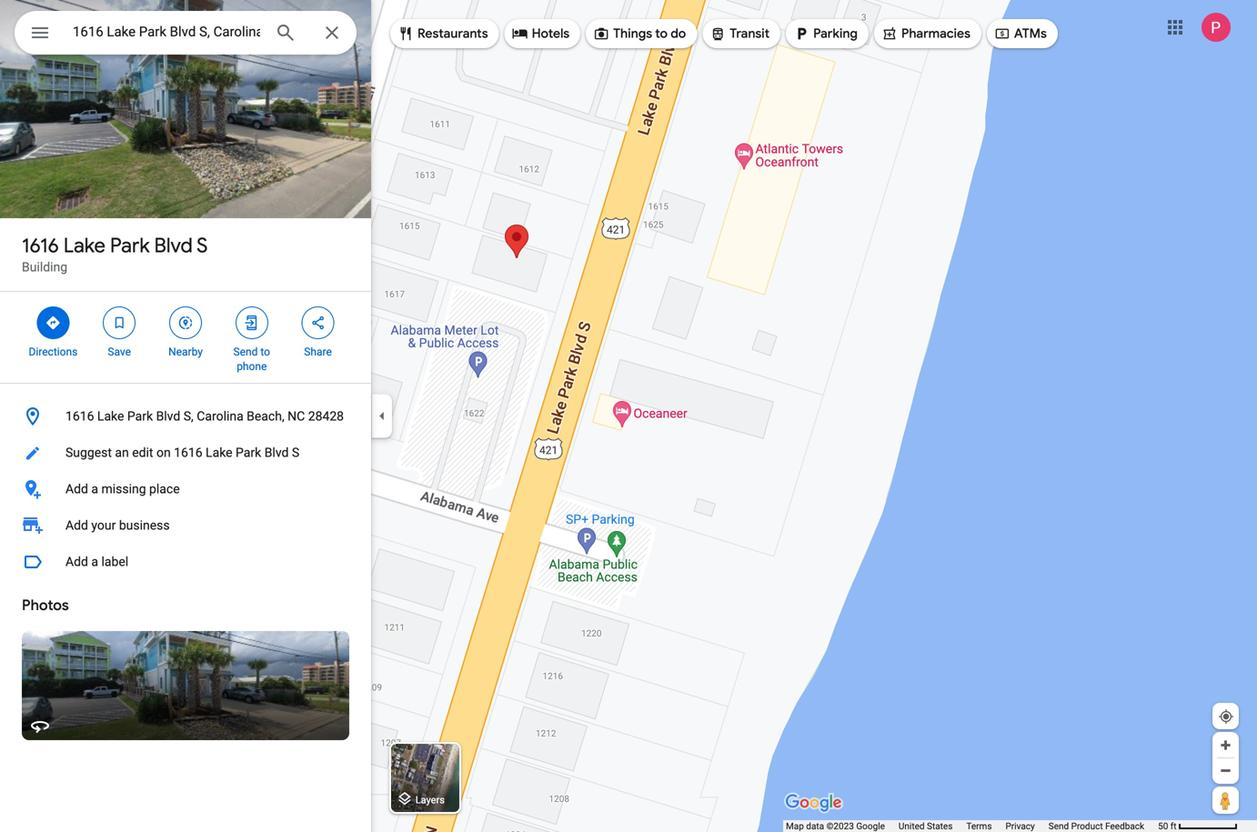 Task type: locate. For each thing, give the bounding box(es) containing it.

[[244, 313, 260, 333]]

1 vertical spatial send
[[1049, 821, 1069, 832]]

terms button
[[967, 821, 992, 833]]

label
[[101, 555, 128, 570]]

states
[[927, 821, 953, 832]]

show street view coverage image
[[1213, 787, 1240, 815]]

blvd
[[154, 233, 193, 258], [156, 409, 180, 424], [265, 445, 289, 460]]

add for add your business
[[66, 518, 88, 533]]

send for send to phone
[[233, 346, 258, 359]]

to
[[656, 25, 668, 42], [261, 346, 270, 359]]

2 vertical spatial blvd
[[265, 445, 289, 460]]

1616
[[22, 233, 59, 258], [66, 409, 94, 424], [174, 445, 203, 460]]

1 a from the top
[[91, 482, 98, 497]]

park
[[110, 233, 150, 258], [127, 409, 153, 424], [236, 445, 261, 460]]

0 vertical spatial send
[[233, 346, 258, 359]]

park up 
[[110, 233, 150, 258]]

add a label button
[[0, 544, 371, 581]]

0 vertical spatial lake
[[64, 233, 106, 258]]

2 add from the top
[[66, 518, 88, 533]]

1 vertical spatial to
[[261, 346, 270, 359]]

lake for s,
[[97, 409, 124, 424]]

park inside 1616 lake park blvd s building
[[110, 233, 150, 258]]

0 vertical spatial blvd
[[154, 233, 193, 258]]

2 horizontal spatial 1616
[[174, 445, 203, 460]]

add
[[66, 482, 88, 497], [66, 518, 88, 533], [66, 555, 88, 570]]

united states button
[[899, 821, 953, 833]]

park up 'edit'
[[127, 409, 153, 424]]

do
[[671, 25, 686, 42]]

google
[[857, 821, 885, 832]]

1 vertical spatial a
[[91, 555, 98, 570]]

send left "product"
[[1049, 821, 1069, 832]]


[[29, 20, 51, 46]]

save
[[108, 346, 131, 359]]

blvd down beach,
[[265, 445, 289, 460]]

pharmacies
[[902, 25, 971, 42]]

1616 inside 1616 lake park blvd s building
[[22, 233, 59, 258]]

united states
[[899, 821, 953, 832]]

send inside send to phone
[[233, 346, 258, 359]]

0 horizontal spatial s
[[197, 233, 208, 258]]

zoom out image
[[1220, 764, 1233, 778]]

50 ft
[[1159, 821, 1177, 832]]

2 vertical spatial park
[[236, 445, 261, 460]]

0 vertical spatial s
[[197, 233, 208, 258]]

1 vertical spatial add
[[66, 518, 88, 533]]

privacy button
[[1006, 821, 1035, 833]]

1 horizontal spatial send
[[1049, 821, 1069, 832]]

add a missing place
[[66, 482, 180, 497]]


[[593, 24, 610, 44]]

lake
[[64, 233, 106, 258], [97, 409, 124, 424], [206, 445, 233, 460]]

privacy
[[1006, 821, 1035, 832]]


[[512, 24, 528, 44]]

2 a from the top
[[91, 555, 98, 570]]

restaurants
[[418, 25, 488, 42]]

0 vertical spatial to
[[656, 25, 668, 42]]

2 vertical spatial lake
[[206, 445, 233, 460]]

to left do
[[656, 25, 668, 42]]

edit
[[132, 445, 153, 460]]

lake down carolina
[[206, 445, 233, 460]]

transit
[[730, 25, 770, 42]]

1616 up building
[[22, 233, 59, 258]]

28428
[[308, 409, 344, 424]]

1 horizontal spatial to
[[656, 25, 668, 42]]

1 add from the top
[[66, 482, 88, 497]]

1616 right on
[[174, 445, 203, 460]]

google account: payton hansen  
(payton.hansen@adept.ai) image
[[1202, 13, 1231, 42]]

send up phone
[[233, 346, 258, 359]]

blvd up 
[[154, 233, 193, 258]]

park down beach,
[[236, 445, 261, 460]]

1 vertical spatial blvd
[[156, 409, 180, 424]]

missing
[[101, 482, 146, 497]]

show your location image
[[1219, 709, 1235, 725]]

footer containing map data ©2023 google
[[786, 821, 1159, 833]]

 pharmacies
[[882, 24, 971, 44]]

2 vertical spatial add
[[66, 555, 88, 570]]

collapse side panel image
[[372, 406, 392, 426]]

send
[[233, 346, 258, 359], [1049, 821, 1069, 832]]

blvd left s,
[[156, 409, 180, 424]]


[[177, 313, 194, 333]]

1616 lake park blvd s, carolina beach, nc 28428 button
[[0, 399, 371, 435]]

1 vertical spatial park
[[127, 409, 153, 424]]

1616 up suggest
[[66, 409, 94, 424]]

1 vertical spatial lake
[[97, 409, 124, 424]]

0 horizontal spatial 1616
[[22, 233, 59, 258]]

1616 lake park blvd s building
[[22, 233, 208, 275]]

lake up building
[[64, 233, 106, 258]]

place
[[149, 482, 180, 497]]

0 horizontal spatial to
[[261, 346, 270, 359]]

a
[[91, 482, 98, 497], [91, 555, 98, 570]]

0 vertical spatial a
[[91, 482, 98, 497]]

add down suggest
[[66, 482, 88, 497]]

1 horizontal spatial s
[[292, 445, 300, 460]]

park for s,
[[127, 409, 153, 424]]

add left label
[[66, 555, 88, 570]]

hotels
[[532, 25, 570, 42]]

add for add a missing place
[[66, 482, 88, 497]]

blvd for s
[[154, 233, 193, 258]]

0 vertical spatial add
[[66, 482, 88, 497]]

add left your
[[66, 518, 88, 533]]

3 add from the top
[[66, 555, 88, 570]]

1 vertical spatial 1616
[[66, 409, 94, 424]]

a for missing
[[91, 482, 98, 497]]


[[995, 24, 1011, 44]]

send inside button
[[1049, 821, 1069, 832]]

s
[[197, 233, 208, 258], [292, 445, 300, 460]]


[[794, 24, 810, 44]]

blvd inside 1616 lake park blvd s building
[[154, 233, 193, 258]]

50
[[1159, 821, 1169, 832]]

lake inside 1616 lake park blvd s building
[[64, 233, 106, 258]]

parking
[[814, 25, 858, 42]]

beach,
[[247, 409, 285, 424]]

lake up the an
[[97, 409, 124, 424]]

None field
[[73, 21, 260, 43]]

share
[[304, 346, 332, 359]]

photos
[[22, 597, 69, 615]]

a left label
[[91, 555, 98, 570]]

add your business
[[66, 518, 170, 533]]

0 vertical spatial 1616
[[22, 233, 59, 258]]

1 horizontal spatial 1616
[[66, 409, 94, 424]]

0 vertical spatial park
[[110, 233, 150, 258]]

0 horizontal spatial send
[[233, 346, 258, 359]]

park inside 1616 lake park blvd s, carolina beach, nc 28428 button
[[127, 409, 153, 424]]

add for add a label
[[66, 555, 88, 570]]

footer
[[786, 821, 1159, 833]]

1 vertical spatial s
[[292, 445, 300, 460]]

s,
[[184, 409, 194, 424]]

a left missing
[[91, 482, 98, 497]]

to up phone
[[261, 346, 270, 359]]



Task type: vqa. For each thing, say whether or not it's contained in the screenshot.


Task type: describe. For each thing, give the bounding box(es) containing it.
1616 for s,
[[66, 409, 94, 424]]

blvd for s,
[[156, 409, 180, 424]]

1616 lake park blvd s main content
[[0, 0, 371, 833]]

building
[[22, 260, 67, 275]]

to inside send to phone
[[261, 346, 270, 359]]

s inside button
[[292, 445, 300, 460]]

 things to do
[[593, 24, 686, 44]]

actions for 1616 lake park blvd s region
[[0, 292, 371, 383]]

united
[[899, 821, 925, 832]]

on
[[156, 445, 171, 460]]

map
[[786, 821, 804, 832]]

a for label
[[91, 555, 98, 570]]

send product feedback
[[1049, 821, 1145, 832]]


[[111, 313, 128, 333]]

nearby
[[168, 346, 203, 359]]

suggest
[[66, 445, 112, 460]]

to inside  things to do
[[656, 25, 668, 42]]

footer inside google maps element
[[786, 821, 1159, 833]]

directions
[[29, 346, 78, 359]]

lake for s
[[64, 233, 106, 258]]


[[710, 24, 726, 44]]

ft
[[1171, 821, 1177, 832]]


[[398, 24, 414, 44]]

nc
[[288, 409, 305, 424]]

business
[[119, 518, 170, 533]]

zoom in image
[[1220, 739, 1233, 753]]

1616 for s
[[22, 233, 59, 258]]

layers
[[416, 795, 445, 806]]

add a missing place button
[[0, 471, 371, 508]]

1616 lake park blvd s, carolina beach, nc 28428
[[66, 409, 344, 424]]


[[310, 313, 326, 333]]

s inside 1616 lake park blvd s building
[[197, 233, 208, 258]]


[[45, 313, 61, 333]]

an
[[115, 445, 129, 460]]

1616 Lake Park Blvd S, Carolina Beach, NC 28428 field
[[15, 11, 357, 55]]

data
[[807, 821, 825, 832]]


[[882, 24, 898, 44]]

park inside 'suggest an edit on 1616 lake park blvd s' button
[[236, 445, 261, 460]]

suggest an edit on 1616 lake park blvd s
[[66, 445, 300, 460]]

suggest an edit on 1616 lake park blvd s button
[[0, 435, 371, 471]]

phone
[[237, 360, 267, 373]]

terms
[[967, 821, 992, 832]]

50 ft button
[[1159, 821, 1239, 832]]

carolina
[[197, 409, 244, 424]]

your
[[91, 518, 116, 533]]

 restaurants
[[398, 24, 488, 44]]

2 vertical spatial 1616
[[174, 445, 203, 460]]

 search field
[[15, 11, 357, 58]]

things
[[614, 25, 653, 42]]

add your business link
[[0, 508, 371, 544]]

none field inside 1616 lake park blvd s, carolina beach, nc 28428 field
[[73, 21, 260, 43]]

 transit
[[710, 24, 770, 44]]

 hotels
[[512, 24, 570, 44]]

send to phone
[[233, 346, 270, 373]]

©2023
[[827, 821, 854, 832]]

feedback
[[1106, 821, 1145, 832]]

google maps element
[[0, 0, 1258, 833]]

send product feedback button
[[1049, 821, 1145, 833]]

map data ©2023 google
[[786, 821, 885, 832]]

product
[[1072, 821, 1104, 832]]

 atms
[[995, 24, 1047, 44]]

 parking
[[794, 24, 858, 44]]

 button
[[15, 11, 66, 58]]

park for s
[[110, 233, 150, 258]]

atms
[[1015, 25, 1047, 42]]

send for send product feedback
[[1049, 821, 1069, 832]]

add a label
[[66, 555, 128, 570]]



